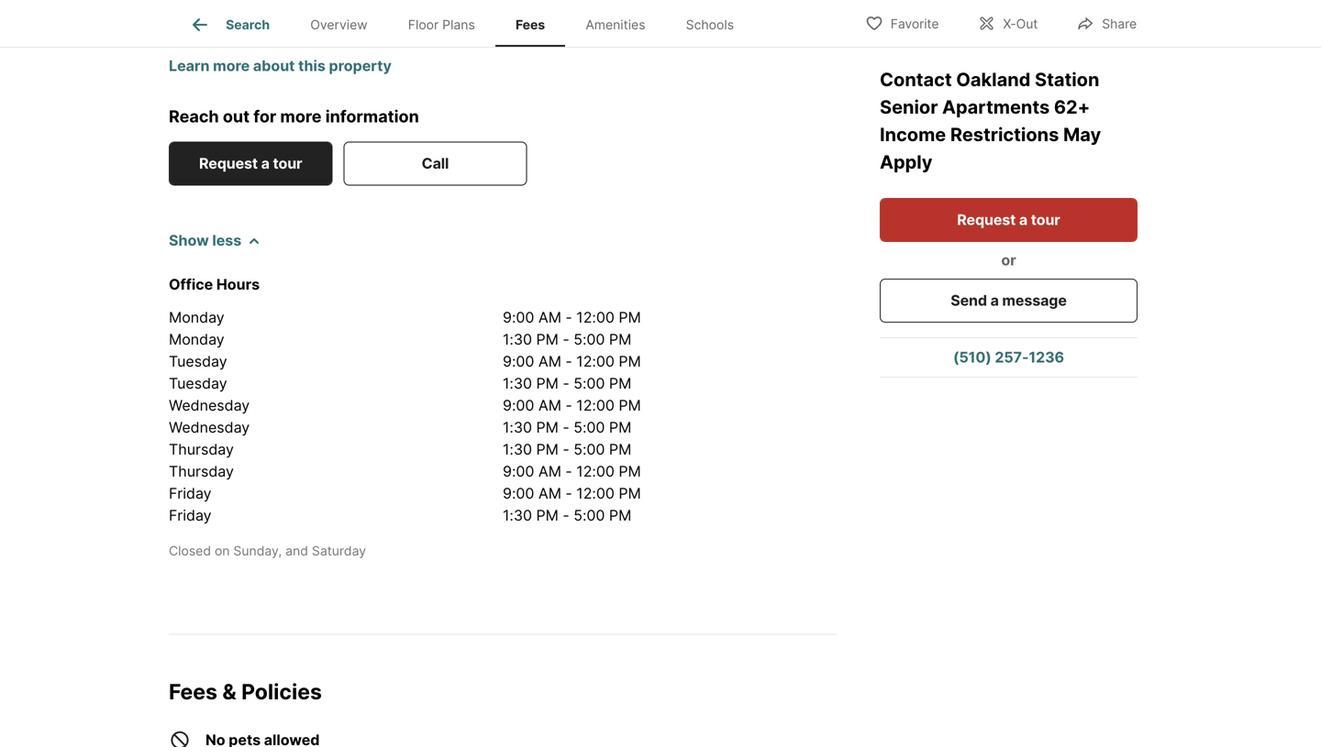 Task type: locate. For each thing, give the bounding box(es) containing it.
4 5:00 from the top
[[574, 441, 605, 459]]

1 vertical spatial friday
[[169, 507, 212, 525]]

1 tuesday from the top
[[169, 353, 227, 371]]

fees inside tab
[[516, 17, 545, 32]]

request down the out
[[199, 155, 258, 172]]

1 12:00 from the top
[[576, 309, 614, 327]]

2 thursday from the top
[[169, 463, 234, 481]]

1 vertical spatial fees
[[169, 679, 217, 705]]

show less
[[169, 232, 242, 250]]

request up or
[[957, 211, 1016, 229]]

0 vertical spatial fees
[[516, 17, 545, 32]]

(510) 257-1236 link
[[880, 339, 1138, 377]]

tour down "reach out for more information"
[[273, 155, 302, 172]]

contact
[[880, 68, 956, 91]]

0 vertical spatial friday
[[169, 485, 212, 503]]

9:00 am - 12:00 pm for thursday
[[503, 463, 641, 481]]

0 horizontal spatial request a tour
[[199, 155, 302, 172]]

thursday
[[169, 441, 234, 459], [169, 463, 234, 481]]

wednesday
[[169, 397, 250, 415], [169, 419, 250, 437]]

a right send
[[990, 292, 999, 310]]

fees right plans
[[516, 17, 545, 32]]

0 vertical spatial tuesday
[[169, 353, 227, 371]]

am for tuesday
[[538, 353, 561, 371]]

0 vertical spatial tour
[[273, 155, 302, 172]]

1 vertical spatial tour
[[1031, 211, 1060, 229]]

1 am from the top
[[538, 309, 561, 327]]

this
[[298, 57, 325, 75]]

request a tour up or
[[957, 211, 1060, 229]]

0 horizontal spatial tour
[[273, 155, 302, 172]]

wednesday for 1:30 pm - 5:00 pm
[[169, 419, 250, 437]]

1 1:30 from the top
[[503, 331, 532, 349]]

more right for at the top left of page
[[280, 106, 322, 127]]

1 monday from the top
[[169, 309, 224, 327]]

show less button
[[169, 230, 260, 252]]

1:30 for monday
[[503, 331, 532, 349]]

oakland
[[956, 68, 1031, 91]]

share button
[[1061, 4, 1152, 42]]

0 vertical spatial wednesday
[[169, 397, 250, 415]]

(510) 257-1236 button
[[880, 339, 1138, 377]]

3 5:00 from the top
[[574, 419, 605, 437]]

4 9:00 from the top
[[503, 463, 534, 481]]

1 horizontal spatial request
[[957, 211, 1016, 229]]

5:00 for tuesday
[[574, 375, 605, 393]]

information
[[325, 106, 419, 127]]

5 am from the top
[[538, 485, 561, 503]]

3 9:00 from the top
[[503, 397, 534, 415]]

policies
[[241, 679, 322, 705]]

fees for fees
[[516, 17, 545, 32]]

2 horizontal spatial a
[[1019, 211, 1028, 229]]

request
[[199, 155, 258, 172], [957, 211, 1016, 229]]

2 1:30 pm - 5:00 pm from the top
[[503, 375, 631, 393]]

2 12:00 from the top
[[576, 353, 614, 371]]

2 friday from the top
[[169, 507, 212, 525]]

office
[[169, 276, 213, 294]]

am for friday
[[538, 485, 561, 503]]

request a tour button down for at the top left of page
[[169, 142, 333, 186]]

2 monday from the top
[[169, 331, 224, 349]]

2 am from the top
[[538, 353, 561, 371]]

5:00
[[574, 331, 605, 349], [574, 375, 605, 393], [574, 419, 605, 437], [574, 441, 605, 459], [574, 507, 605, 525]]

1236
[[1029, 349, 1064, 366]]

1 horizontal spatial fees
[[516, 17, 545, 32]]

1:30 pm - 5:00 pm for monday
[[503, 331, 631, 349]]

1 horizontal spatial more
[[280, 106, 322, 127]]

request a tour button
[[169, 142, 333, 186], [880, 198, 1138, 242]]

4 am from the top
[[538, 463, 561, 481]]

0 vertical spatial thursday
[[169, 441, 234, 459]]

send a message button
[[880, 279, 1138, 323]]

5:00 for friday
[[574, 507, 605, 525]]

friday
[[169, 485, 212, 503], [169, 507, 212, 525]]

on
[[215, 544, 230, 559]]

message
[[1002, 292, 1067, 310]]

a for "request a tour" button to the left
[[261, 155, 270, 172]]

1 9:00 from the top
[[503, 309, 534, 327]]

2 1:30 from the top
[[503, 375, 532, 393]]

1 thursday from the top
[[169, 441, 234, 459]]

0 horizontal spatial request a tour button
[[169, 142, 333, 186]]

2 wednesday from the top
[[169, 419, 250, 437]]

fees & policies
[[169, 679, 322, 705]]

9:00 am - 12:00 pm
[[503, 309, 641, 327], [503, 353, 641, 371], [503, 397, 641, 415], [503, 463, 641, 481], [503, 485, 641, 503]]

1 vertical spatial a
[[1019, 211, 1028, 229]]

1:30 for tuesday
[[503, 375, 532, 393]]

1 vertical spatial request a tour button
[[880, 198, 1138, 242]]

9:00 for wednesday
[[503, 397, 534, 415]]

3 12:00 from the top
[[576, 397, 614, 415]]

1 vertical spatial request a tour
[[957, 211, 1060, 229]]

hours
[[216, 276, 260, 294]]

tour
[[273, 155, 302, 172], [1031, 211, 1060, 229]]

monday
[[169, 309, 224, 327], [169, 331, 224, 349]]

and
[[285, 544, 308, 559]]

overview
[[310, 17, 368, 32]]

5 1:30 from the top
[[503, 507, 532, 525]]

4 1:30 pm - 5:00 pm from the top
[[503, 441, 631, 459]]

1 horizontal spatial tour
[[1031, 211, 1060, 229]]

9:00 for thursday
[[503, 463, 534, 481]]

0 vertical spatial monday
[[169, 309, 224, 327]]

2 9:00 am - 12:00 pm from the top
[[503, 353, 641, 371]]

a
[[261, 155, 270, 172], [1019, 211, 1028, 229], [990, 292, 999, 310]]

1 vertical spatial wednesday
[[169, 419, 250, 437]]

1 wednesday from the top
[[169, 397, 250, 415]]

2 vertical spatial a
[[990, 292, 999, 310]]

monday for 1:30 pm - 5:00 pm
[[169, 331, 224, 349]]

request a tour
[[199, 155, 302, 172], [957, 211, 1060, 229]]

1 horizontal spatial request a tour
[[957, 211, 1060, 229]]

out
[[223, 106, 250, 127]]

tuesday
[[169, 353, 227, 371], [169, 375, 227, 393]]

3 9:00 am - 12:00 pm from the top
[[503, 397, 641, 415]]

12:00 for thursday
[[576, 463, 614, 481]]

4 1:30 from the top
[[503, 441, 532, 459]]

0 horizontal spatial more
[[213, 57, 250, 75]]

may
[[1063, 123, 1101, 146]]

0 horizontal spatial fees
[[169, 679, 217, 705]]

5 9:00 am - 12:00 pm from the top
[[503, 485, 641, 503]]

a up message
[[1019, 211, 1028, 229]]

pm
[[619, 309, 641, 327], [536, 331, 559, 349], [609, 331, 631, 349], [619, 353, 641, 371], [536, 375, 559, 393], [609, 375, 631, 393], [619, 397, 641, 415], [536, 419, 559, 437], [609, 419, 631, 437], [536, 441, 559, 459], [609, 441, 631, 459], [619, 463, 641, 481], [619, 485, 641, 503], [536, 507, 559, 525], [609, 507, 631, 525]]

1:30 for friday
[[503, 507, 532, 525]]

favorite button
[[849, 4, 954, 42]]

favorite
[[891, 16, 939, 32]]

1:30 for wednesday
[[503, 419, 532, 437]]

learn more about this property
[[169, 57, 392, 75]]

1 9:00 am - 12:00 pm from the top
[[503, 309, 641, 327]]

3 1:30 pm - 5:00 pm from the top
[[503, 419, 631, 437]]

0 vertical spatial more
[[213, 57, 250, 75]]

office hours
[[169, 276, 260, 294]]

search
[[226, 17, 270, 32]]

1 vertical spatial monday
[[169, 331, 224, 349]]

search link
[[189, 14, 270, 36]]

3 am from the top
[[538, 397, 561, 415]]

about
[[253, 57, 295, 75]]

1 vertical spatial thursday
[[169, 463, 234, 481]]

5 5:00 from the top
[[574, 507, 605, 525]]

0 horizontal spatial a
[[261, 155, 270, 172]]

am
[[538, 309, 561, 327], [538, 353, 561, 371], [538, 397, 561, 415], [538, 463, 561, 481], [538, 485, 561, 503]]

0 vertical spatial request a tour button
[[169, 142, 333, 186]]

1:30
[[503, 331, 532, 349], [503, 375, 532, 393], [503, 419, 532, 437], [503, 441, 532, 459], [503, 507, 532, 525]]

4 12:00 from the top
[[576, 463, 614, 481]]

5 1:30 pm - 5:00 pm from the top
[[503, 507, 631, 525]]

1:30 pm - 5:00 pm for tuesday
[[503, 375, 631, 393]]

1:30 pm - 5:00 pm
[[503, 331, 631, 349], [503, 375, 631, 393], [503, 419, 631, 437], [503, 441, 631, 459], [503, 507, 631, 525]]

reach out for more information
[[169, 106, 419, 127]]

more
[[213, 57, 250, 75], [280, 106, 322, 127]]

5:00 for monday
[[574, 331, 605, 349]]

amenities tab
[[565, 3, 666, 47]]

1 horizontal spatial a
[[990, 292, 999, 310]]

5 9:00 from the top
[[503, 485, 534, 503]]

1 vertical spatial tuesday
[[169, 375, 227, 393]]

or
[[1001, 251, 1016, 269]]

12:00
[[576, 309, 614, 327], [576, 353, 614, 371], [576, 397, 614, 415], [576, 463, 614, 481], [576, 485, 614, 503]]

2 5:00 from the top
[[574, 375, 605, 393]]

12:00 for wednesday
[[576, 397, 614, 415]]

1 vertical spatial more
[[280, 106, 322, 127]]

0 vertical spatial a
[[261, 155, 270, 172]]

4 9:00 am - 12:00 pm from the top
[[503, 463, 641, 481]]

2 9:00 from the top
[[503, 353, 534, 371]]

257-
[[995, 349, 1029, 366]]

less
[[212, 232, 242, 250]]

plans
[[442, 17, 475, 32]]

1 5:00 from the top
[[574, 331, 605, 349]]

1 1:30 pm - 5:00 pm from the top
[[503, 331, 631, 349]]

tour up message
[[1031, 211, 1060, 229]]

3 1:30 from the top
[[503, 419, 532, 437]]

fees left &
[[169, 679, 217, 705]]

9:00
[[503, 309, 534, 327], [503, 353, 534, 371], [503, 397, 534, 415], [503, 463, 534, 481], [503, 485, 534, 503]]

5:00 for thursday
[[574, 441, 605, 459]]

0 horizontal spatial request
[[199, 155, 258, 172]]

tuesday for 9:00 am - 12:00 pm
[[169, 353, 227, 371]]

more down search link
[[213, 57, 250, 75]]

friday for 1:30 pm - 5:00 pm
[[169, 507, 212, 525]]

a down for at the top left of page
[[261, 155, 270, 172]]

5 12:00 from the top
[[576, 485, 614, 503]]

1 friday from the top
[[169, 485, 212, 503]]

12:00 for monday
[[576, 309, 614, 327]]

1:30 for thursday
[[503, 441, 532, 459]]

saturday
[[312, 544, 366, 559]]

tab list
[[169, 0, 769, 47]]

fees
[[516, 17, 545, 32], [169, 679, 217, 705]]

0 vertical spatial request
[[199, 155, 258, 172]]

call
[[422, 155, 449, 172]]

request a tour button up or
[[880, 198, 1138, 242]]

floor plans
[[408, 17, 475, 32]]

9:00 for friday
[[503, 485, 534, 503]]

9:00 am - 12:00 pm for monday
[[503, 309, 641, 327]]

request a tour down for at the top left of page
[[199, 155, 302, 172]]

-
[[565, 309, 572, 327], [563, 331, 569, 349], [565, 353, 572, 371], [563, 375, 569, 393], [565, 397, 572, 415], [563, 419, 569, 437], [563, 441, 569, 459], [565, 463, 572, 481], [565, 485, 572, 503], [563, 507, 569, 525]]

x-
[[1003, 16, 1016, 32]]

restrictions
[[950, 123, 1059, 146]]

a inside button
[[990, 292, 999, 310]]

1 vertical spatial request
[[957, 211, 1016, 229]]

12:00 for tuesday
[[576, 353, 614, 371]]

0 vertical spatial request a tour
[[199, 155, 302, 172]]

2 tuesday from the top
[[169, 375, 227, 393]]



Task type: describe. For each thing, give the bounding box(es) containing it.
(510)
[[953, 349, 991, 366]]

friday for 9:00 am - 12:00 pm
[[169, 485, 212, 503]]

show
[[169, 232, 209, 250]]

monday for 9:00 am - 12:00 pm
[[169, 309, 224, 327]]

tour for "request a tour" button to the left
[[273, 155, 302, 172]]

for
[[253, 106, 276, 127]]

call link
[[344, 142, 527, 186]]

9:00 am - 12:00 pm for friday
[[503, 485, 641, 503]]

out
[[1016, 16, 1038, 32]]

wednesday for 9:00 am - 12:00 pm
[[169, 397, 250, 415]]

amenities
[[586, 17, 645, 32]]

fees tab
[[495, 3, 565, 47]]

12:00 for friday
[[576, 485, 614, 503]]

9:00 am - 12:00 pm for wednesday
[[503, 397, 641, 415]]

senior
[[880, 96, 938, 118]]

closed on sunday, and saturday
[[169, 544, 366, 559]]

x-out
[[1003, 16, 1038, 32]]

closed
[[169, 544, 211, 559]]

&
[[222, 679, 236, 705]]

schools
[[686, 17, 734, 32]]

oakland station senior apartments 62+ income restrictions may apply
[[880, 68, 1101, 173]]

property
[[329, 57, 392, 75]]

1:30 pm - 5:00 pm for friday
[[503, 507, 631, 525]]

thursday for 1:30 pm - 5:00 pm
[[169, 441, 234, 459]]

am for thursday
[[538, 463, 561, 481]]

9:00 for tuesday
[[503, 353, 534, 371]]

apply
[[880, 151, 932, 173]]

a for the send a message button
[[990, 292, 999, 310]]

62+
[[1054, 96, 1090, 118]]

(510) 257-1236
[[953, 349, 1064, 366]]

9:00 for monday
[[503, 309, 534, 327]]

1:30 pm - 5:00 pm for thursday
[[503, 441, 631, 459]]

9:00 am - 12:00 pm for tuesday
[[503, 353, 641, 371]]

request for "request a tour" button to the left
[[199, 155, 258, 172]]

sunday,
[[233, 544, 282, 559]]

x-out button
[[962, 4, 1053, 42]]

am for wednesday
[[538, 397, 561, 415]]

learn
[[169, 57, 210, 75]]

request for right "request a tour" button
[[957, 211, 1016, 229]]

schools tab
[[666, 3, 754, 47]]

1 horizontal spatial request a tour button
[[880, 198, 1138, 242]]

tuesday for 1:30 pm - 5:00 pm
[[169, 375, 227, 393]]

tab list containing search
[[169, 0, 769, 47]]

a for right "request a tour" button
[[1019, 211, 1028, 229]]

learn more about this property link
[[169, 57, 392, 75]]

am for monday
[[538, 309, 561, 327]]

apartments
[[942, 96, 1050, 118]]

reach
[[169, 106, 219, 127]]

request a tour for right "request a tour" button
[[957, 211, 1060, 229]]

station
[[1035, 68, 1099, 91]]

call button
[[344, 142, 527, 186]]

send
[[951, 292, 987, 310]]

fees for fees & policies
[[169, 679, 217, 705]]

floor
[[408, 17, 439, 32]]

send a message
[[951, 292, 1067, 310]]

share
[[1102, 16, 1137, 32]]

overview tab
[[290, 3, 388, 47]]

income
[[880, 123, 946, 146]]

request a tour for "request a tour" button to the left
[[199, 155, 302, 172]]

1:30 pm - 5:00 pm for wednesday
[[503, 419, 631, 437]]

5:00 for wednesday
[[574, 419, 605, 437]]

tour for right "request a tour" button
[[1031, 211, 1060, 229]]

thursday for 9:00 am - 12:00 pm
[[169, 463, 234, 481]]

floor plans tab
[[388, 3, 495, 47]]



Task type: vqa. For each thing, say whether or not it's contained in the screenshot.
1:30 PM - 5:00 PM related to Wednesday
yes



